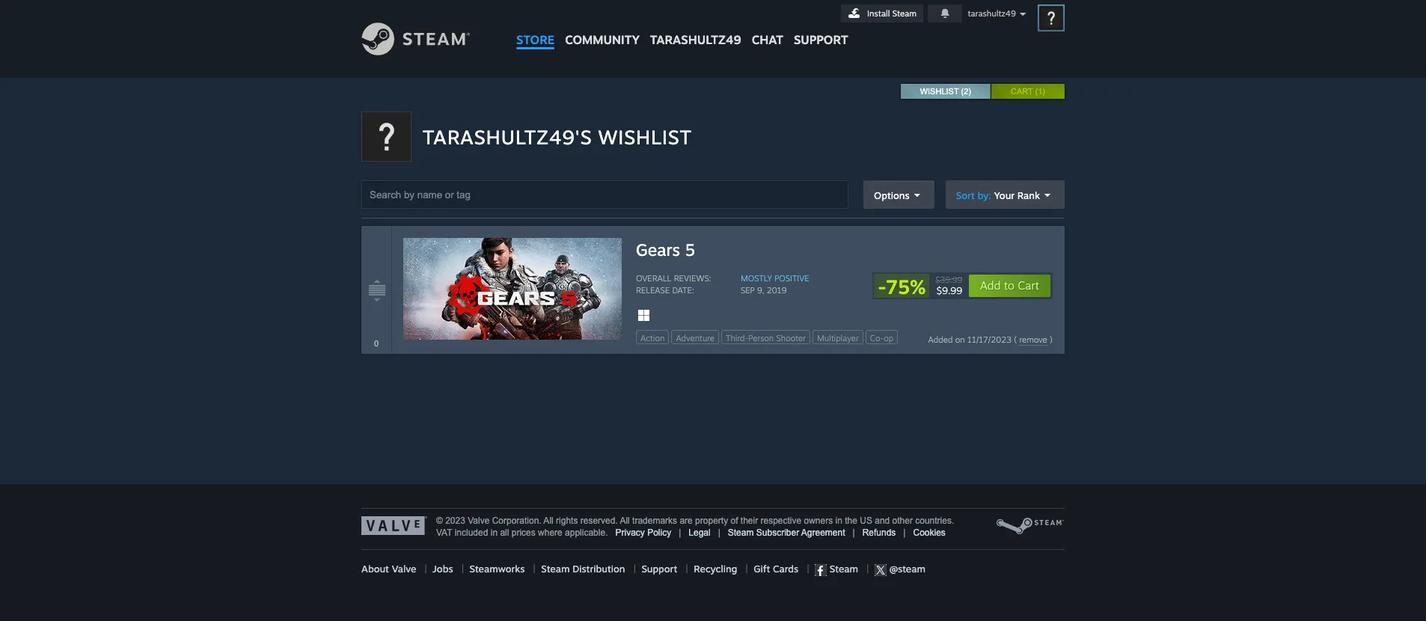 Task type: locate. For each thing, give the bounding box(es) containing it.
1 horizontal spatial valve
[[468, 516, 490, 526]]

| right steamworks link
[[533, 563, 536, 575]]

the
[[845, 516, 858, 526]]

cart
[[1011, 87, 1033, 96], [1018, 278, 1040, 293]]

0 vertical spatial valve
[[468, 516, 490, 526]]

date:
[[672, 285, 694, 296]]

respective
[[761, 516, 802, 526]]

2 all from the left
[[620, 516, 630, 526]]

2 horizontal spatial )
[[1050, 335, 1053, 345]]

( for 2
[[961, 87, 964, 96]]

in left the
[[836, 516, 843, 526]]

policy
[[648, 528, 672, 538]]

tarashultz49's
[[423, 125, 592, 149]]

cookies
[[914, 528, 946, 538]]

1 all from the left
[[544, 516, 554, 526]]

refunds
[[863, 528, 896, 538]]

2 horizontal spatial (
[[1036, 87, 1038, 96]]

options
[[874, 189, 910, 201]]

all
[[544, 516, 554, 526], [620, 516, 630, 526]]

on
[[956, 335, 965, 345]]

steam inside © 2023 valve corporation.  all rights reserved.  all trademarks are property of their respective owners in the us and other countries. vat included in all prices where applicable. privacy policy | legal | steam subscriber agreement | refunds | cookies
[[728, 528, 754, 538]]

included
[[455, 528, 488, 538]]

release
[[636, 285, 670, 296]]

legal
[[689, 528, 711, 538]]

1 horizontal spatial in
[[836, 516, 843, 526]]

of
[[731, 516, 738, 526]]

steam right install at top
[[893, 8, 917, 19]]

| left support
[[634, 563, 636, 575]]

us
[[860, 516, 873, 526]]

( right wishlist
[[961, 87, 964, 96]]

steam
[[893, 8, 917, 19], [728, 528, 754, 538], [541, 563, 570, 575], [827, 563, 859, 575]]

all up where in the bottom left of the page
[[544, 516, 554, 526]]

other
[[893, 516, 913, 526]]

trademarks
[[633, 516, 677, 526]]

(
[[961, 87, 964, 96], [1036, 87, 1038, 96], [1014, 335, 1017, 345]]

are
[[680, 516, 693, 526]]

third-
[[726, 333, 749, 344]]

0 horizontal spatial valve software image
[[362, 516, 427, 535]]

1 valve software image from the left
[[362, 516, 427, 535]]

third-person shooter
[[726, 333, 806, 344]]

| left gift
[[746, 563, 748, 575]]

their
[[741, 516, 758, 526]]

© 2023 valve corporation.  all rights reserved.  all trademarks are property of their respective owners in the us and other countries. vat included in all prices where applicable. privacy policy | legal | steam subscriber agreement | refunds | cookies
[[436, 516, 955, 538]]

wishlist
[[599, 125, 692, 149]]

positive
[[775, 273, 810, 284]]

0 horizontal spatial all
[[544, 516, 554, 526]]

applicable.
[[565, 528, 608, 538]]

op
[[884, 333, 894, 344]]

0 horizontal spatial (
[[961, 87, 964, 96]]

refunds link
[[863, 528, 896, 538]]

1 horizontal spatial all
[[620, 516, 630, 526]]

steam down of
[[728, 528, 754, 538]]

wishlist                 ( 2 )
[[920, 87, 972, 96]]

1 horizontal spatial )
[[1043, 87, 1046, 96]]

all up the privacy on the left bottom of page
[[620, 516, 630, 526]]

1 horizontal spatial valve software image
[[996, 516, 1065, 536]]

in
[[836, 516, 843, 526], [491, 528, 498, 538]]

support link
[[642, 563, 678, 575]]

privacy policy link
[[616, 528, 672, 538]]

shooter
[[777, 333, 806, 344]]

about valve link
[[362, 563, 416, 575]]

)
[[969, 87, 972, 96], [1043, 87, 1046, 96], [1050, 335, 1053, 345]]

1 vertical spatial in
[[491, 528, 498, 538]]

jobs link
[[433, 563, 453, 575]]

legal link
[[689, 528, 711, 538]]

75%
[[887, 275, 926, 299]]

distribution
[[573, 563, 625, 575]]

recycling
[[694, 563, 738, 575]]

| right jobs link
[[462, 563, 464, 575]]

cards
[[773, 563, 799, 575]]

subscriber
[[757, 528, 800, 538]]

1 vertical spatial tarashultz49
[[650, 32, 742, 47]]

( left the remove
[[1014, 335, 1017, 345]]

None text field
[[365, 337, 388, 350]]

1 horizontal spatial tarashultz49
[[968, 8, 1016, 19]]

all
[[500, 528, 509, 538]]

sep
[[741, 285, 755, 296]]

add
[[981, 278, 1001, 293]]

owners
[[804, 516, 833, 526]]

| down the
[[853, 528, 855, 538]]

and
[[875, 516, 890, 526]]

store link
[[511, 0, 560, 54]]

0 horizontal spatial )
[[969, 87, 972, 96]]

valve up included
[[468, 516, 490, 526]]

tarashultz49's wishlist
[[423, 125, 692, 149]]

corporation.
[[492, 516, 542, 526]]

cart right to
[[1018, 278, 1040, 293]]

co-op
[[870, 333, 894, 344]]

valve software image
[[362, 516, 427, 535], [996, 516, 1065, 536]]

| down refunds link
[[859, 563, 875, 575]]

in left all
[[491, 528, 498, 538]]

0 horizontal spatial valve
[[392, 563, 416, 575]]

rank
[[1018, 189, 1040, 201]]

added on 11/17/2023 ( remove )
[[929, 335, 1053, 345]]

( right 2
[[1036, 87, 1038, 96]]

cart left 1 on the top of page
[[1011, 87, 1033, 96]]

community
[[565, 32, 640, 47]]

0 horizontal spatial in
[[491, 528, 498, 538]]

0 horizontal spatial tarashultz49
[[650, 32, 742, 47]]

0 vertical spatial tarashultz49
[[968, 8, 1016, 19]]

valve right about at the bottom of page
[[392, 563, 416, 575]]

©
[[436, 516, 443, 526]]

|
[[679, 528, 681, 538], [718, 528, 721, 538], [853, 528, 855, 538], [904, 528, 906, 538], [425, 563, 427, 575], [462, 563, 464, 575], [533, 563, 536, 575], [634, 563, 636, 575], [686, 563, 688, 575], [746, 563, 748, 575], [807, 563, 810, 575], [859, 563, 875, 575]]

your
[[995, 189, 1015, 201]]



Task type: describe. For each thing, give the bounding box(es) containing it.
remove
[[1020, 335, 1048, 345]]

steam distribution link
[[541, 563, 625, 575]]

( for 1
[[1036, 87, 1038, 96]]

2 valve software image from the left
[[996, 516, 1065, 536]]

@steam link
[[875, 563, 926, 576]]

sort
[[956, 189, 975, 201]]

1 horizontal spatial (
[[1014, 335, 1017, 345]]

0 vertical spatial cart
[[1011, 87, 1033, 96]]

chat link
[[747, 0, 789, 51]]

5
[[685, 240, 696, 260]]

reserved.
[[581, 516, 618, 526]]

gift
[[754, 563, 770, 575]]

about valve | jobs | steamworks | steam distribution | support | recycling | gift cards |
[[362, 563, 815, 575]]

jobs
[[433, 563, 453, 575]]

mostly
[[741, 273, 772, 284]]

steam down where in the bottom left of the page
[[541, 563, 570, 575]]

9,
[[757, 285, 765, 296]]

vat
[[436, 528, 452, 538]]

prices
[[512, 528, 536, 538]]

steam down agreement
[[827, 563, 859, 575]]

steamworks link
[[470, 563, 525, 575]]

1
[[1038, 87, 1043, 96]]

by:
[[978, 189, 992, 201]]

community link
[[560, 0, 645, 54]]

| down property
[[718, 528, 721, 538]]

store
[[516, 32, 555, 47]]

gift cards link
[[754, 563, 799, 575]]

$9.99
[[937, 284, 963, 296]]

2023
[[445, 516, 465, 526]]

person
[[749, 333, 774, 344]]

11/17/2023
[[968, 335, 1012, 345]]

| right the cards
[[807, 563, 810, 575]]

support
[[642, 563, 678, 575]]

add to cart link
[[969, 274, 1052, 298]]

rights
[[556, 516, 578, 526]]

| down "are"
[[679, 528, 681, 538]]

| down other
[[904, 528, 906, 538]]

gears
[[636, 240, 680, 260]]

2019
[[767, 285, 787, 296]]

$39.99
[[936, 275, 963, 285]]

support
[[794, 32, 849, 47]]

$39.99 $9.99
[[936, 275, 963, 296]]

@steam
[[887, 563, 926, 575]]

-75%
[[878, 275, 926, 299]]

multiplayer
[[817, 333, 859, 344]]

action
[[641, 333, 665, 344]]

install steam
[[868, 8, 917, 19]]

where
[[538, 528, 563, 538]]

steamworks
[[470, 563, 525, 575]]

1 vertical spatial cart
[[1018, 278, 1040, 293]]

recycling link
[[694, 563, 738, 575]]

| left jobs link
[[425, 563, 427, 575]]

added
[[929, 335, 953, 345]]

agreement
[[802, 528, 845, 538]]

property
[[695, 516, 728, 526]]

privacy
[[616, 528, 645, 538]]

overall reviews:
[[636, 273, 711, 284]]

1 vertical spatial valve
[[392, 563, 416, 575]]

reviews:
[[674, 273, 711, 284]]

to
[[1005, 278, 1015, 293]]

cart         ( 1 )
[[1011, 87, 1046, 96]]

about
[[362, 563, 389, 575]]

2
[[964, 87, 969, 96]]

0 vertical spatial in
[[836, 516, 843, 526]]

co-
[[870, 333, 884, 344]]

overall
[[636, 273, 672, 284]]

| right support
[[686, 563, 688, 575]]

gears 5 link
[[636, 238, 1053, 261]]

cookies link
[[914, 528, 946, 538]]

steam subscriber agreement link
[[728, 528, 845, 538]]

install steam link
[[841, 4, 924, 22]]

) for 1
[[1043, 87, 1046, 96]]

) for 2
[[969, 87, 972, 96]]

Search by name or tag text field
[[362, 180, 849, 209]]

support link
[[789, 0, 854, 51]]

tarashultz49 inside tarashultz49 link
[[650, 32, 742, 47]]

tarashultz49 link
[[645, 0, 747, 54]]

valve inside © 2023 valve corporation.  all rights reserved.  all trademarks are property of their respective owners in the us and other countries. vat included in all prices where applicable. privacy policy | legal | steam subscriber agreement | refunds | cookies
[[468, 516, 490, 526]]

adventure
[[676, 333, 715, 344]]

sep 9, 2019
[[741, 285, 787, 296]]

wishlist
[[920, 87, 959, 96]]

add to cart
[[981, 278, 1040, 293]]

install
[[868, 8, 890, 19]]



Task type: vqa. For each thing, say whether or not it's contained in the screenshot.
trademarks
yes



